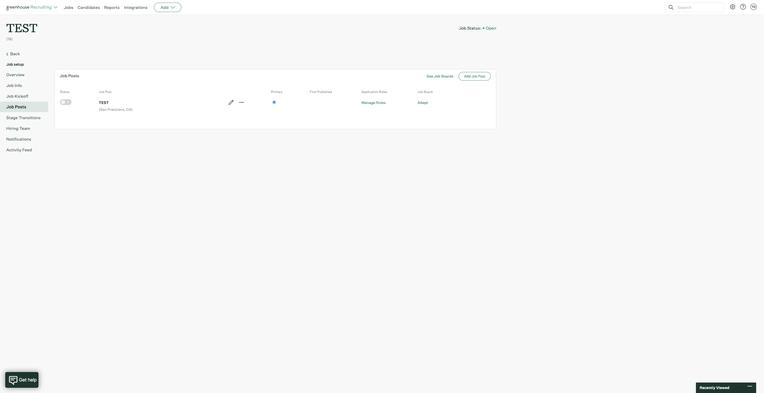 Task type: vqa. For each thing, say whether or not it's contained in the screenshot.
Note to the left
no



Task type: describe. For each thing, give the bounding box(es) containing it.
manage rules
[[362, 100, 386, 105]]

test for test (19)
[[6, 20, 37, 35]]

integrations
[[124, 5, 148, 10]]

see job boards link
[[427, 74, 454, 78]]

open
[[486, 25, 497, 31]]

0 vertical spatial post
[[479, 74, 486, 78]]

first published
[[310, 90, 332, 94]]

add for add
[[161, 5, 169, 10]]

setup
[[14, 62, 24, 66]]

back
[[10, 51, 20, 56]]

add job post link
[[459, 72, 491, 81]]

job post
[[99, 90, 112, 94]]

integrations link
[[124, 5, 148, 10]]

rules for application rules
[[379, 90, 388, 94]]

test for test (san francisco, ca)
[[99, 100, 109, 105]]

activity feed
[[6, 147, 32, 152]]

activity feed link
[[6, 147, 46, 153]]

candidates
[[78, 5, 100, 10]]

job kickoff
[[6, 93, 28, 99]]

recently viewed
[[700, 386, 730, 390]]

configure image
[[730, 4, 736, 10]]

(san
[[99, 107, 107, 112]]

rules for manage rules
[[376, 100, 386, 105]]

job status:
[[459, 25, 482, 31]]

reports link
[[104, 5, 120, 10]]

application rules
[[362, 90, 388, 94]]

status
[[60, 90, 70, 94]]

greenhouse recruiting image
[[6, 4, 53, 10]]

overview link
[[6, 71, 46, 78]]

published
[[318, 90, 332, 94]]

candidates link
[[78, 5, 100, 10]]

reports
[[104, 5, 120, 10]]

team
[[19, 126, 30, 131]]

primary
[[271, 90, 283, 94]]

application
[[362, 90, 379, 94]]

add button
[[154, 3, 182, 12]]

manage rules link
[[362, 100, 386, 105]]

stage transitions
[[6, 115, 41, 120]]

francisco,
[[108, 107, 125, 112]]

hiring team link
[[6, 125, 46, 131]]

(19)
[[6, 37, 13, 41]]



Task type: locate. For each thing, give the bounding box(es) containing it.
job setup
[[6, 62, 24, 66]]

add inside popup button
[[161, 5, 169, 10]]

ca)
[[126, 107, 133, 112]]

1 vertical spatial posts
[[15, 104, 26, 109]]

jobs link
[[64, 5, 73, 10]]

job info link
[[6, 82, 46, 88]]

rules right manage
[[376, 100, 386, 105]]

rules right the application
[[379, 90, 388, 94]]

test (san francisco, ca)
[[99, 100, 133, 112]]

adept link
[[418, 100, 428, 105]]

0 vertical spatial test
[[6, 20, 37, 35]]

1 horizontal spatial add
[[464, 74, 471, 78]]

post
[[479, 74, 486, 78], [105, 90, 112, 94]]

posts up status
[[68, 73, 79, 78]]

0 vertical spatial job posts
[[60, 73, 79, 78]]

None radio
[[273, 101, 276, 104]]

0 horizontal spatial posts
[[15, 104, 26, 109]]

back link
[[6, 50, 46, 57]]

job posts down job kickoff
[[6, 104, 26, 109]]

test
[[6, 20, 37, 35], [99, 100, 109, 105]]

test up (san
[[99, 100, 109, 105]]

Search text field
[[677, 4, 719, 11]]

td
[[752, 5, 756, 9]]

0 horizontal spatial job posts
[[6, 104, 26, 109]]

1 horizontal spatial posts
[[68, 73, 79, 78]]

test up (19)
[[6, 20, 37, 35]]

jobs
[[64, 5, 73, 10]]

add for add job post
[[464, 74, 471, 78]]

job posts
[[60, 73, 79, 78], [6, 104, 26, 109]]

job kickoff link
[[6, 93, 46, 99]]

td button
[[751, 4, 757, 10]]

posts down the kickoff
[[15, 104, 26, 109]]

posts
[[68, 73, 79, 78], [15, 104, 26, 109]]

viewed
[[717, 386, 730, 390]]

adept
[[418, 100, 428, 105]]

see
[[427, 74, 434, 78]]

test link
[[6, 15, 37, 36]]

activity
[[6, 147, 21, 152]]

add
[[161, 5, 169, 10], [464, 74, 471, 78]]

0 horizontal spatial add
[[161, 5, 169, 10]]

status:
[[468, 25, 482, 31]]

posts inside job posts link
[[15, 104, 26, 109]]

overview
[[6, 72, 25, 77]]

test (19)
[[6, 20, 37, 41]]

1 vertical spatial rules
[[376, 100, 386, 105]]

notifications link
[[6, 136, 46, 142]]

job
[[459, 25, 467, 31], [6, 62, 13, 66], [60, 73, 67, 78], [434, 74, 441, 78], [472, 74, 478, 78], [6, 83, 14, 88], [99, 90, 104, 94], [418, 90, 423, 94], [6, 93, 14, 99], [6, 104, 14, 109]]

rules
[[379, 90, 388, 94], [376, 100, 386, 105]]

0 horizontal spatial post
[[105, 90, 112, 94]]

1 vertical spatial test
[[99, 100, 109, 105]]

job board
[[418, 90, 433, 94]]

0 vertical spatial add
[[161, 5, 169, 10]]

job posts up status
[[60, 73, 79, 78]]

feed
[[22, 147, 32, 152]]

None checkbox
[[60, 99, 72, 105]]

1 horizontal spatial test
[[99, 100, 109, 105]]

0 horizontal spatial test
[[6, 20, 37, 35]]

see job boards
[[427, 74, 454, 78]]

1 vertical spatial post
[[105, 90, 112, 94]]

transitions
[[19, 115, 41, 120]]

board
[[424, 90, 433, 94]]

info
[[15, 83, 22, 88]]

0 vertical spatial posts
[[68, 73, 79, 78]]

notifications
[[6, 136, 31, 142]]

1 horizontal spatial job posts
[[60, 73, 79, 78]]

0 vertical spatial rules
[[379, 90, 388, 94]]

td button
[[750, 3, 758, 11]]

job info
[[6, 83, 22, 88]]

kickoff
[[15, 93, 28, 99]]

stage transitions link
[[6, 114, 46, 121]]

add job post
[[464, 74, 486, 78]]

manage
[[362, 100, 376, 105]]

first
[[310, 90, 317, 94]]

boards
[[442, 74, 454, 78]]

stage
[[6, 115, 18, 120]]

1 vertical spatial job posts
[[6, 104, 26, 109]]

hiring
[[6, 126, 18, 131]]

1 horizontal spatial post
[[479, 74, 486, 78]]

test inside test (san francisco, ca)
[[99, 100, 109, 105]]

job posts link
[[6, 104, 46, 110]]

hiring team
[[6, 126, 30, 131]]

1 vertical spatial add
[[464, 74, 471, 78]]

recently
[[700, 386, 716, 390]]



